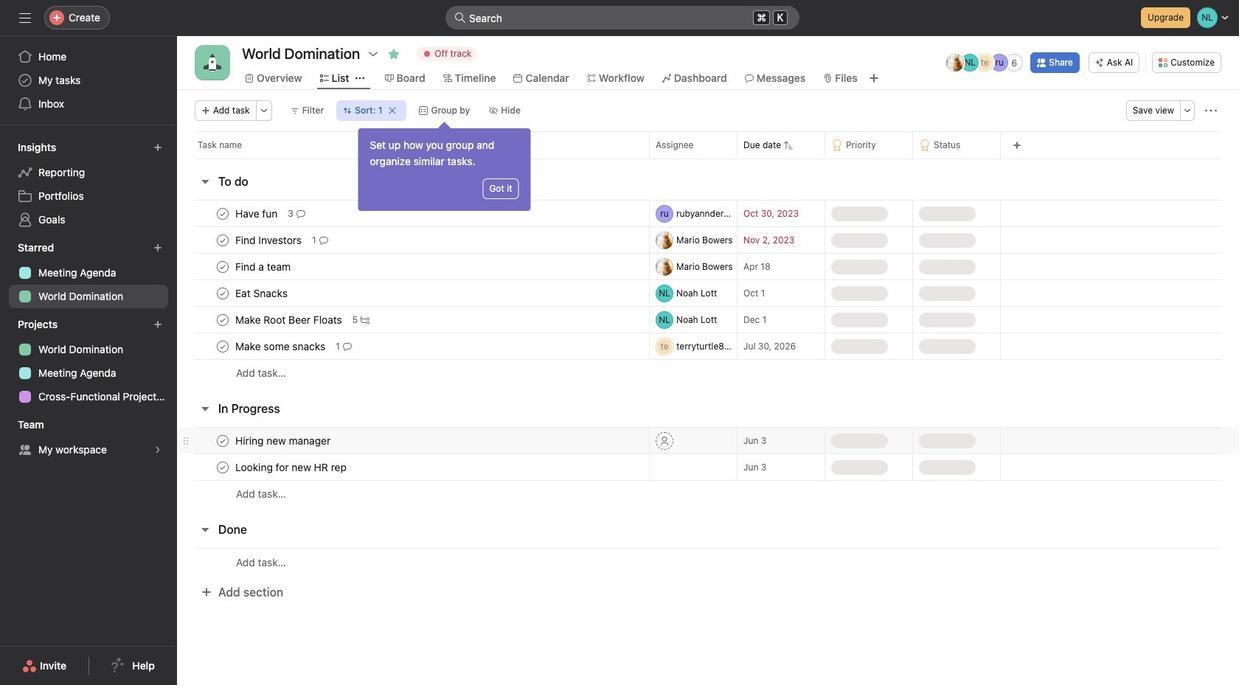 Task type: vqa. For each thing, say whether or not it's contained in the screenshot.
Looking for new HR rep cell
yes



Task type: locate. For each thing, give the bounding box(es) containing it.
1 task name text field from the top
[[232, 206, 282, 221]]

mark complete image inside eat snacks cell
[[214, 284, 232, 302]]

4 mark complete checkbox from the top
[[214, 432, 232, 450]]

1 mark complete image from the top
[[214, 205, 232, 222]]

1 comment image for mark complete icon corresponding to find investors cell
[[319, 236, 328, 245]]

task name text field inside make some snacks cell
[[232, 339, 330, 354]]

1 comment image inside make some snacks cell
[[343, 342, 352, 351]]

3 mark complete image from the top
[[214, 258, 232, 276]]

mark complete checkbox inside have fun cell
[[214, 205, 232, 222]]

2 vertical spatial mark complete image
[[214, 459, 232, 476]]

2 mark complete checkbox from the top
[[214, 311, 232, 329]]

2 collapse task list for this group image from the top
[[199, 403, 211, 415]]

6 task name text field from the top
[[232, 460, 351, 475]]

show options image
[[368, 48, 379, 60]]

tab actions image
[[355, 74, 364, 83]]

2 vertical spatial collapse task list for this group image
[[199, 524, 211, 536]]

task name text field inside make root beer floats cell
[[232, 312, 347, 327]]

task name text field inside find investors cell
[[232, 233, 306, 248]]

add field image
[[1013, 141, 1022, 150]]

4 mark complete checkbox from the top
[[214, 459, 232, 476]]

mark complete checkbox inside eat snacks cell
[[214, 284, 232, 302]]

make root beer floats cell
[[177, 306, 649, 333]]

collapse task list for this group image for 'header to do' tree grid
[[199, 176, 211, 187]]

remove from starred image
[[388, 48, 400, 60]]

1 comment image inside find investors cell
[[319, 236, 328, 245]]

0 vertical spatial 1 comment image
[[319, 236, 328, 245]]

task name text field inside hiring new manager cell
[[232, 433, 335, 448]]

more options image
[[1183, 106, 1192, 115]]

starred element
[[0, 235, 177, 311]]

1 comment image
[[319, 236, 328, 245], [343, 342, 352, 351]]

Task name text field
[[232, 206, 282, 221], [232, 259, 295, 274]]

task name text field for mark complete checkbox within make root beer floats cell
[[232, 312, 347, 327]]

0 vertical spatial task name text field
[[232, 206, 282, 221]]

looking for new hr rep cell
[[177, 454, 649, 481]]

task name text field for mark complete option within have fun cell
[[232, 206, 282, 221]]

2 task name text field from the top
[[232, 286, 292, 301]]

mark complete image
[[214, 205, 232, 222], [214, 231, 232, 249], [214, 258, 232, 276], [214, 284, 232, 302], [214, 311, 232, 329]]

mark complete image
[[214, 338, 232, 355], [214, 432, 232, 450], [214, 459, 232, 476]]

4 mark complete image from the top
[[214, 284, 232, 302]]

find investors cell
[[177, 226, 649, 254]]

task name text field inside have fun cell
[[232, 206, 282, 221]]

see details, my workspace image
[[153, 446, 162, 454]]

row
[[177, 131, 1239, 159], [195, 158, 1222, 159], [177, 200, 1239, 227], [177, 226, 1239, 254], [177, 253, 1239, 280], [177, 280, 1239, 307], [177, 306, 1239, 333], [177, 333, 1239, 360], [177, 359, 1239, 387], [177, 427, 1239, 454], [177, 454, 1239, 481], [177, 480, 1239, 508], [177, 548, 1239, 576]]

1 mark complete checkbox from the top
[[214, 205, 232, 222]]

mark complete image for make root beer floats cell
[[214, 311, 232, 329]]

task name text field inside looking for new hr rep cell
[[232, 460, 351, 475]]

hiring new manager cell
[[177, 427, 649, 454]]

mark complete checkbox for hiring new manager cell
[[214, 432, 232, 450]]

3 task name text field from the top
[[232, 312, 347, 327]]

header to do tree grid
[[177, 200, 1239, 387]]

mark complete checkbox inside make some snacks cell
[[214, 338, 232, 355]]

mark complete image for eat snacks cell
[[214, 284, 232, 302]]

1 vertical spatial 1 comment image
[[343, 342, 352, 351]]

more actions image
[[259, 106, 268, 115]]

mark complete image inside looking for new hr rep cell
[[214, 459, 232, 476]]

task name text field inside eat snacks cell
[[232, 286, 292, 301]]

1 vertical spatial collapse task list for this group image
[[199, 403, 211, 415]]

4 task name text field from the top
[[232, 339, 330, 354]]

1 vertical spatial task name text field
[[232, 259, 295, 274]]

0 vertical spatial collapse task list for this group image
[[199, 176, 211, 187]]

mark complete image inside hiring new manager cell
[[214, 432, 232, 450]]

mark complete image inside make some snacks cell
[[214, 338, 232, 355]]

make some snacks cell
[[177, 333, 649, 360]]

mark complete checkbox inside find a team cell
[[214, 258, 232, 276]]

mark complete checkbox inside looking for new hr rep cell
[[214, 459, 232, 476]]

mark complete checkbox for looking for new hr rep cell on the bottom
[[214, 459, 232, 476]]

5 task name text field from the top
[[232, 433, 335, 448]]

mark complete checkbox inside make root beer floats cell
[[214, 311, 232, 329]]

eat snacks cell
[[177, 280, 649, 307]]

5 mark complete image from the top
[[214, 311, 232, 329]]

mark complete checkbox inside hiring new manager cell
[[214, 432, 232, 450]]

1 mark complete image from the top
[[214, 338, 232, 355]]

3 mark complete checkbox from the top
[[214, 284, 232, 302]]

add tab image
[[868, 72, 880, 84]]

Task name text field
[[232, 233, 306, 248], [232, 286, 292, 301], [232, 312, 347, 327], [232, 339, 330, 354], [232, 433, 335, 448], [232, 460, 351, 475]]

1 mark complete checkbox from the top
[[214, 258, 232, 276]]

2 mark complete checkbox from the top
[[214, 231, 232, 249]]

mark complete checkbox for find a team cell
[[214, 258, 232, 276]]

task name text field for mark complete option in looking for new hr rep cell
[[232, 460, 351, 475]]

Mark complete checkbox
[[214, 258, 232, 276], [214, 311, 232, 329], [214, 338, 232, 355], [214, 432, 232, 450]]

3 mark complete checkbox from the top
[[214, 338, 232, 355]]

1 horizontal spatial 1 comment image
[[343, 342, 352, 351]]

mark complete image for make some snacks cell
[[214, 338, 232, 355]]

task name text field inside find a team cell
[[232, 259, 295, 274]]

2 task name text field from the top
[[232, 259, 295, 274]]

0 vertical spatial mark complete image
[[214, 338, 232, 355]]

mark complete image inside find a team cell
[[214, 258, 232, 276]]

new insights image
[[153, 143, 162, 152]]

task name text field for mark complete checkbox inside the make some snacks cell
[[232, 339, 330, 354]]

mark complete checkbox for have fun cell
[[214, 205, 232, 222]]

mark complete checkbox for eat snacks cell
[[214, 284, 232, 302]]

mark complete checkbox inside find investors cell
[[214, 231, 232, 249]]

1 task name text field from the top
[[232, 233, 306, 248]]

header in progress tree grid
[[177, 427, 1239, 508]]

Mark complete checkbox
[[214, 205, 232, 222], [214, 231, 232, 249], [214, 284, 232, 302], [214, 459, 232, 476]]

tooltip
[[358, 124, 531, 211]]

1 collapse task list for this group image from the top
[[199, 176, 211, 187]]

task name text field for mark complete checkbox in find a team cell
[[232, 259, 295, 274]]

1 vertical spatial mark complete image
[[214, 432, 232, 450]]

None field
[[446, 6, 800, 30]]

insights element
[[0, 134, 177, 235]]

0 horizontal spatial 1 comment image
[[319, 236, 328, 245]]

2 mark complete image from the top
[[214, 231, 232, 249]]

2 mark complete image from the top
[[214, 432, 232, 450]]

collapse task list for this group image
[[199, 176, 211, 187], [199, 403, 211, 415], [199, 524, 211, 536]]

3 mark complete image from the top
[[214, 459, 232, 476]]

global element
[[0, 36, 177, 125]]

mark complete image inside have fun cell
[[214, 205, 232, 222]]

Search tasks, projects, and more text field
[[446, 6, 800, 30]]



Task type: describe. For each thing, give the bounding box(es) containing it.
hide sidebar image
[[19, 12, 31, 24]]

have fun cell
[[177, 200, 649, 227]]

prominent image
[[454, 12, 466, 24]]

add items to starred image
[[153, 243, 162, 252]]

mark complete checkbox for make some snacks cell
[[214, 338, 232, 355]]

mark complete image for hiring new manager cell
[[214, 432, 232, 450]]

projects element
[[0, 311, 177, 412]]

task name text field for mark complete option inside find investors cell
[[232, 233, 306, 248]]

collapse task list for this group image for header in progress tree grid
[[199, 403, 211, 415]]

task name text field for mark complete option inside the eat snacks cell
[[232, 286, 292, 301]]

clear image
[[388, 106, 397, 115]]

teams element
[[0, 412, 177, 465]]

rocket image
[[204, 54, 221, 72]]

3 collapse task list for this group image from the top
[[199, 524, 211, 536]]

more actions image
[[1205, 105, 1217, 117]]

mark complete image for have fun cell
[[214, 205, 232, 222]]

task name text field for mark complete checkbox inside the hiring new manager cell
[[232, 433, 335, 448]]

mark complete checkbox for find investors cell
[[214, 231, 232, 249]]

3 comments image
[[296, 209, 305, 218]]

1 comment image for mark complete image in the make some snacks cell
[[343, 342, 352, 351]]

new project or portfolio image
[[153, 320, 162, 329]]

mark complete checkbox for make root beer floats cell
[[214, 311, 232, 329]]

5 subtasks image
[[361, 315, 370, 324]]

mark complete image for find investors cell
[[214, 231, 232, 249]]

find a team cell
[[177, 253, 649, 280]]

mark complete image for find a team cell
[[214, 258, 232, 276]]

mark complete image for looking for new hr rep cell on the bottom
[[214, 459, 232, 476]]



